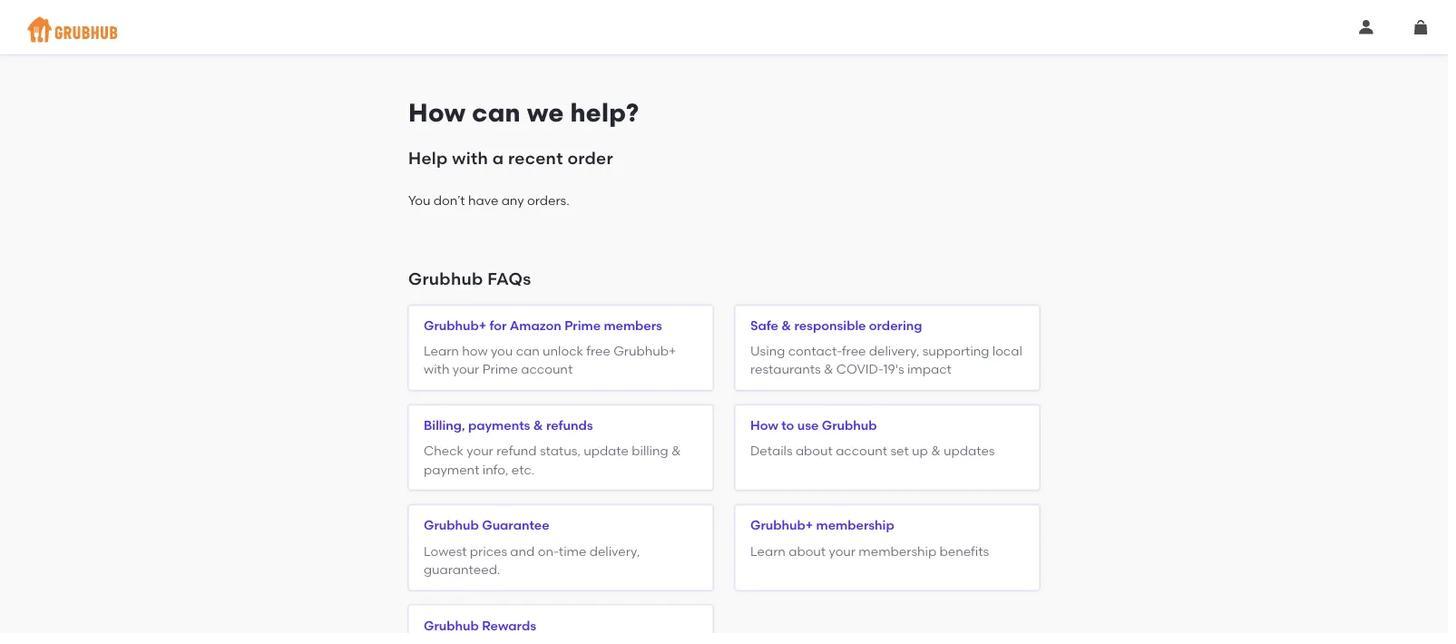 Task type: locate. For each thing, give the bounding box(es) containing it.
how up help
[[408, 98, 466, 128]]

grubhub+
[[424, 318, 487, 333], [614, 343, 676, 359], [751, 518, 813, 533]]

0 vertical spatial account
[[521, 362, 573, 377]]

0 vertical spatial membership
[[817, 518, 895, 533]]

prime up the unlock
[[565, 318, 601, 333]]

unlock
[[543, 343, 584, 359]]

0 horizontal spatial prime
[[483, 362, 518, 377]]

etc.
[[512, 462, 535, 477]]

learn about your membership benefits
[[751, 544, 989, 559]]

members
[[604, 318, 663, 333]]

0 vertical spatial how
[[408, 98, 466, 128]]

a
[[493, 148, 504, 168]]

covid-
[[837, 362, 884, 377]]

1 vertical spatial delivery,
[[590, 544, 640, 559]]

grubhub down guaranteed.
[[424, 618, 479, 633]]

on-
[[538, 544, 559, 559]]

delivery, up 19's
[[869, 343, 920, 359]]

1 vertical spatial learn
[[751, 544, 786, 559]]

account down the unlock
[[521, 362, 573, 377]]

about down how to use grubhub
[[796, 444, 833, 459]]

you
[[491, 343, 513, 359]]

and
[[510, 544, 535, 559]]

your down how on the bottom of page
[[453, 362, 480, 377]]

how for how can we help?
[[408, 98, 466, 128]]

free inside learn how you can unlock free grubhub+ with your prime account
[[587, 343, 611, 359]]

grubhub+ down members
[[614, 343, 676, 359]]

grubhub+ up how on the bottom of page
[[424, 318, 487, 333]]

rewards
[[482, 618, 536, 633]]

your
[[453, 362, 480, 377], [467, 444, 494, 459], [829, 544, 856, 559]]

1 vertical spatial can
[[516, 343, 540, 359]]

0 horizontal spatial account
[[521, 362, 573, 377]]

1 horizontal spatial prime
[[565, 318, 601, 333]]

how
[[408, 98, 466, 128], [751, 418, 779, 433]]

& down the contact-
[[824, 362, 834, 377]]

0 horizontal spatial with
[[424, 362, 450, 377]]

delivery, right time
[[590, 544, 640, 559]]

account
[[521, 362, 573, 377], [836, 444, 888, 459]]

0 vertical spatial can
[[472, 98, 521, 128]]

0 horizontal spatial delivery,
[[590, 544, 640, 559]]

1 free from the left
[[587, 343, 611, 359]]

grubhub up details about account set up & updates
[[822, 418, 877, 433]]

1 vertical spatial account
[[836, 444, 888, 459]]

& right safe
[[782, 318, 792, 333]]

with left a
[[452, 148, 488, 168]]

contact-
[[788, 343, 842, 359]]

account left set
[[836, 444, 888, 459]]

delivery, inside 'using contact-free delivery, supporting local restaurants & covid-19's impact'
[[869, 343, 920, 359]]

1 vertical spatial grubhub+
[[614, 343, 676, 359]]

1 horizontal spatial small image
[[1414, 20, 1429, 34]]

grubhub rewards
[[424, 618, 536, 633]]

can right you
[[516, 343, 540, 359]]

1 vertical spatial about
[[789, 544, 826, 559]]

1 vertical spatial how
[[751, 418, 779, 433]]

0 vertical spatial about
[[796, 444, 833, 459]]

can
[[472, 98, 521, 128], [516, 343, 540, 359]]

2 horizontal spatial grubhub+
[[751, 518, 813, 533]]

how left to
[[751, 418, 779, 433]]

learn down 'grubhub+ membership'
[[751, 544, 786, 559]]

to
[[782, 418, 795, 433]]

billing
[[632, 444, 669, 459]]

grubhub+ membership
[[751, 518, 895, 533]]

guaranteed.
[[424, 562, 500, 577]]

how to use grubhub
[[751, 418, 877, 433]]

help
[[408, 148, 448, 168]]

prime down you
[[483, 362, 518, 377]]

membership
[[817, 518, 895, 533], [859, 544, 937, 559]]

0 vertical spatial your
[[453, 362, 480, 377]]

your down 'grubhub+ membership'
[[829, 544, 856, 559]]

0 vertical spatial prime
[[565, 318, 601, 333]]

0 vertical spatial delivery,
[[869, 343, 920, 359]]

learn inside learn how you can unlock free grubhub+ with your prime account
[[424, 343, 459, 359]]

1 horizontal spatial with
[[452, 148, 488, 168]]

1 horizontal spatial delivery,
[[869, 343, 920, 359]]

refund
[[497, 444, 537, 459]]

free
[[587, 343, 611, 359], [842, 343, 866, 359]]

lowest prices and on-time delivery, guaranteed.
[[424, 544, 640, 577]]

1 horizontal spatial grubhub+
[[614, 343, 676, 359]]

0 horizontal spatial how
[[408, 98, 466, 128]]

2 vertical spatial grubhub+
[[751, 518, 813, 533]]

don't
[[434, 193, 465, 208]]

prices
[[470, 544, 507, 559]]

you
[[408, 193, 431, 208]]

can up a
[[472, 98, 521, 128]]

about down 'grubhub+ membership'
[[789, 544, 826, 559]]

0 vertical spatial learn
[[424, 343, 459, 359]]

1 horizontal spatial how
[[751, 418, 779, 433]]

1 horizontal spatial learn
[[751, 544, 786, 559]]

&
[[782, 318, 792, 333], [824, 362, 834, 377], [534, 418, 543, 433], [672, 444, 681, 459], [931, 444, 941, 459]]

1 vertical spatial your
[[467, 444, 494, 459]]

with up billing,
[[424, 362, 450, 377]]

2 free from the left
[[842, 343, 866, 359]]

learn
[[424, 343, 459, 359], [751, 544, 786, 559]]

delivery,
[[869, 343, 920, 359], [590, 544, 640, 559]]

grubhub faqs
[[408, 269, 531, 289]]

membership up learn about your membership benefits
[[817, 518, 895, 533]]

free up "covid-"
[[842, 343, 866, 359]]

about
[[796, 444, 833, 459], [789, 544, 826, 559]]

your up info,
[[467, 444, 494, 459]]

impact
[[908, 362, 952, 377]]

1 vertical spatial prime
[[483, 362, 518, 377]]

0 horizontal spatial free
[[587, 343, 611, 359]]

learn left how on the bottom of page
[[424, 343, 459, 359]]

0 horizontal spatial learn
[[424, 343, 459, 359]]

& right 'up'
[[931, 444, 941, 459]]

1 horizontal spatial free
[[842, 343, 866, 359]]

0 horizontal spatial small image
[[1360, 20, 1374, 34]]

1 small image from the left
[[1360, 20, 1374, 34]]

prime
[[565, 318, 601, 333], [483, 362, 518, 377]]

lowest
[[424, 544, 467, 559]]

payment
[[424, 462, 480, 477]]

0 vertical spatial grubhub+
[[424, 318, 487, 333]]

grubhub for grubhub rewards
[[424, 618, 479, 633]]

grubhub+ down details
[[751, 518, 813, 533]]

supporting
[[923, 343, 990, 359]]

membership left benefits
[[859, 544, 937, 559]]

2 small image from the left
[[1414, 20, 1429, 34]]

1 vertical spatial with
[[424, 362, 450, 377]]

grubhub left faqs
[[408, 269, 483, 289]]

free right the unlock
[[587, 343, 611, 359]]

grubhub up lowest
[[424, 518, 479, 533]]

help?
[[571, 98, 639, 128]]

with
[[452, 148, 488, 168], [424, 362, 450, 377]]

& right billing
[[672, 444, 681, 459]]

0 horizontal spatial grubhub+
[[424, 318, 487, 333]]

up
[[912, 444, 928, 459]]

grubhub
[[408, 269, 483, 289], [822, 418, 877, 433], [424, 518, 479, 533], [424, 618, 479, 633]]

any
[[502, 193, 524, 208]]

small image
[[1360, 20, 1374, 34], [1414, 20, 1429, 34]]

safe & responsible ordering
[[751, 318, 923, 333]]

grubhub logo image
[[27, 11, 118, 48]]



Task type: describe. For each thing, give the bounding box(es) containing it.
benefits
[[940, 544, 989, 559]]

ordering
[[869, 318, 923, 333]]

your inside learn how you can unlock free grubhub+ with your prime account
[[453, 362, 480, 377]]

use
[[798, 418, 819, 433]]

order
[[568, 148, 614, 168]]

& inside 'using contact-free delivery, supporting local restaurants & covid-19's impact'
[[824, 362, 834, 377]]

status,
[[540, 444, 581, 459]]

grubhub+ for amazon prime members
[[424, 318, 663, 333]]

grubhub guarantee
[[424, 518, 550, 533]]

using
[[751, 343, 785, 359]]

prime inside learn how you can unlock free grubhub+ with your prime account
[[483, 362, 518, 377]]

info,
[[483, 462, 509, 477]]

0 vertical spatial with
[[452, 148, 488, 168]]

about for details
[[796, 444, 833, 459]]

orders.
[[527, 193, 570, 208]]

how
[[462, 343, 488, 359]]

have
[[468, 193, 499, 208]]

we
[[527, 98, 564, 128]]

2 vertical spatial your
[[829, 544, 856, 559]]

update
[[584, 444, 629, 459]]

guarantee
[[482, 518, 550, 533]]

for
[[490, 318, 507, 333]]

grubhub rewards link
[[408, 605, 713, 634]]

grubhub for grubhub faqs
[[408, 269, 483, 289]]

billing, payments & refunds
[[424, 418, 593, 433]]

check your refund status, update billing & payment info, etc.
[[424, 444, 681, 477]]

refunds
[[546, 418, 593, 433]]

set
[[891, 444, 909, 459]]

& inside check your refund status, update billing & payment info, etc.
[[672, 444, 681, 459]]

time
[[559, 544, 587, 559]]

amazon
[[510, 318, 562, 333]]

billing,
[[424, 418, 465, 433]]

details
[[751, 444, 793, 459]]

your inside check your refund status, update billing & payment info, etc.
[[467, 444, 494, 459]]

1 vertical spatial membership
[[859, 544, 937, 559]]

19's
[[884, 362, 905, 377]]

grubhub for grubhub guarantee
[[424, 518, 479, 533]]

safe
[[751, 318, 779, 333]]

grubhub+ inside learn how you can unlock free grubhub+ with your prime account
[[614, 343, 676, 359]]

how for how to use grubhub
[[751, 418, 779, 433]]

details about account set up & updates
[[751, 444, 995, 459]]

restaurants
[[751, 362, 821, 377]]

payments
[[468, 418, 531, 433]]

updates
[[944, 444, 995, 459]]

you don't have any orders.
[[408, 193, 570, 208]]

& left refunds in the bottom of the page
[[534, 418, 543, 433]]

learn how you can unlock free grubhub+ with your prime account
[[424, 343, 676, 377]]

responsible
[[795, 318, 866, 333]]

account inside learn how you can unlock free grubhub+ with your prime account
[[521, 362, 573, 377]]

grubhub+ for grubhub+ for amazon prime members
[[424, 318, 487, 333]]

with inside learn how you can unlock free grubhub+ with your prime account
[[424, 362, 450, 377]]

learn for learn about your membership benefits
[[751, 544, 786, 559]]

1 horizontal spatial account
[[836, 444, 888, 459]]

recent
[[508, 148, 563, 168]]

help with a recent order
[[408, 148, 614, 168]]

check
[[424, 444, 464, 459]]

how can we help?
[[408, 98, 639, 128]]

delivery, inside "lowest prices and on-time delivery, guaranteed."
[[590, 544, 640, 559]]

local
[[993, 343, 1023, 359]]

learn for learn how you can unlock free grubhub+ with your prime account
[[424, 343, 459, 359]]

using contact-free delivery, supporting local restaurants & covid-19's impact
[[751, 343, 1023, 377]]

about for learn
[[789, 544, 826, 559]]

can inside learn how you can unlock free grubhub+ with your prime account
[[516, 343, 540, 359]]

free inside 'using contact-free delivery, supporting local restaurants & covid-19's impact'
[[842, 343, 866, 359]]

grubhub+ for grubhub+ membership
[[751, 518, 813, 533]]

faqs
[[488, 269, 531, 289]]



Task type: vqa. For each thing, say whether or not it's contained in the screenshot.
Grubhub Guarantee 'Link'
no



